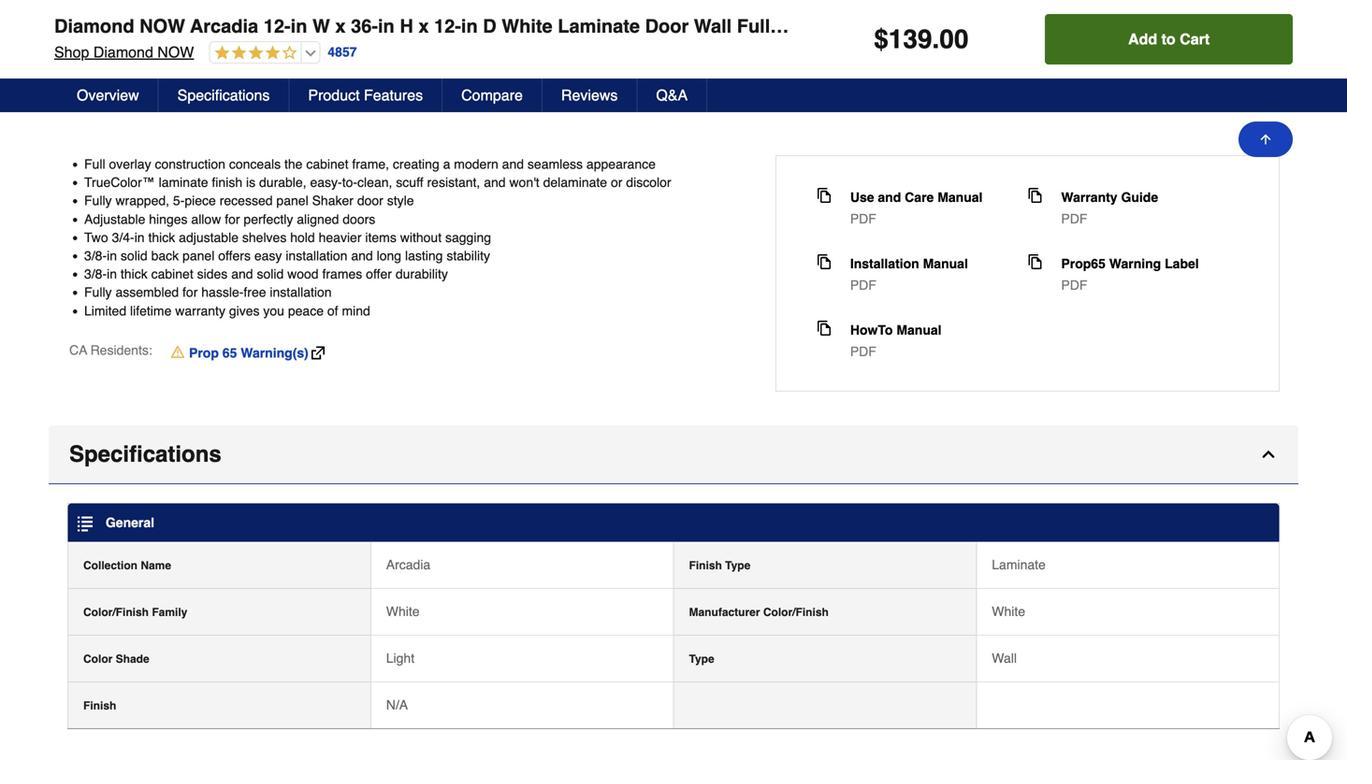 Task type: describe. For each thing, give the bounding box(es) containing it.
is inside full overlay construction conceals the cabinet frame, creating a modern and seamless appearance truecolor™ laminate finish is durable, easy-to-clean, scuff resistant, and won't delaminate or discolor fully wrapped, 5-piece recessed panel shaker door style adjustable hinges allow for perfectly aligned doors two 3/4-in thick adjustable shelves hold heavier items without sagging 3/8-in solid back panel offers easy installation and long lasting stability 3/8-in thick cabinet sides and solid wood frames offer durability fully assembled for hassle-free installation limited lifetime warranty gives you peace of mind
[[246, 175, 256, 190]]

stability
[[447, 248, 490, 263]]

full
[[84, 157, 105, 172]]

delaminate inside "streamlined styling and a durable white truecolor™ finish make arcadia a timeless choice for a kitchen that is simple and on trend. the diamond® truecolor™ finish is durable, easy-to-clean, scuff resistant, and won't delaminate or discolor."
[[129, 99, 193, 114]]

the
[[833, 77, 856, 92]]

delaminate inside full overlay construction conceals the cabinet frame, creating a modern and seamless appearance truecolor™ laminate finish is durable, easy-to-clean, scuff resistant, and won't delaminate or discolor fully wrapped, 5-piece recessed panel shaker door style adjustable hinges allow for perfectly aligned doors two 3/4-in thick adjustable shelves hold heavier items without sagging 3/8-in solid back panel offers easy installation and long lasting stability 3/8-in thick cabinet sides and solid wood frames offer durability fully assembled for hassle-free installation limited lifetime warranty gives you peace of mind
[[543, 175, 608, 190]]

2 horizontal spatial finish
[[999, 77, 1030, 92]]

creating
[[393, 157, 440, 172]]

warranty
[[175, 304, 226, 318]]

modern
[[454, 157, 499, 172]]

link icon image
[[312, 347, 325, 360]]

the
[[285, 157, 303, 172]]

and left on at the right of page
[[752, 77, 774, 92]]

easy- inside "streamlined styling and a durable white truecolor™ finish make arcadia a timeless choice for a kitchen that is simple and on trend. the diamond® truecolor™ finish is durable, easy-to-clean, scuff resistant, and won't delaminate or discolor."
[[1098, 77, 1130, 92]]

light
[[386, 651, 415, 666]]

1 vertical spatial panel
[[183, 248, 215, 263]]

shelves
[[242, 230, 287, 245]]

hinges
[[149, 212, 188, 227]]

howto manual pdf
[[851, 323, 942, 359]]

aligned
[[297, 212, 339, 227]]

of
[[327, 304, 338, 318]]

1 vertical spatial specifications button
[[49, 426, 1299, 485]]

you
[[263, 304, 285, 318]]

a left timeless
[[493, 77, 500, 92]]

document image for use
[[817, 188, 832, 203]]

2 horizontal spatial truecolor™
[[925, 77, 996, 92]]

timeless
[[504, 77, 552, 92]]

ca
[[69, 343, 87, 358]]

prop65
[[1062, 256, 1106, 271]]

sagging
[[446, 230, 491, 245]]

1 horizontal spatial for
[[225, 212, 240, 227]]

list view image
[[78, 517, 93, 532]]

manual for installation manual
[[923, 256, 969, 271]]

conceals
[[229, 157, 281, 172]]

finish type
[[689, 560, 751, 573]]

cart
[[1180, 30, 1210, 48]]

and down 'streamlined'
[[69, 99, 91, 114]]

offers
[[218, 248, 251, 263]]

back
[[151, 248, 179, 263]]

seamless
[[528, 157, 583, 172]]

pdf inside "prop65 warning label pdf"
[[1062, 278, 1088, 293]]

heavier
[[319, 230, 362, 245]]

prop65 warning label pdf
[[1062, 256, 1200, 293]]

overview for the overview button to the bottom
[[77, 87, 139, 104]]

finish for finish type
[[689, 560, 722, 573]]

use
[[851, 190, 875, 205]]

pdf for howto manual pdf
[[851, 344, 877, 359]]

manual for howto manual
[[897, 323, 942, 338]]

4 stars image
[[210, 45, 297, 62]]

1 horizontal spatial white
[[502, 15, 553, 37]]

adjustable
[[179, 230, 239, 245]]

00
[[940, 24, 969, 54]]

document image for installation
[[817, 255, 832, 270]]

in down 3/4-
[[107, 248, 117, 263]]

1 color/finish from the left
[[83, 607, 149, 620]]

document image for prop65
[[1028, 255, 1043, 270]]

pdf inside the use and care manual pdf
[[851, 212, 877, 227]]

product
[[308, 87, 360, 104]]

in left w
[[291, 15, 307, 37]]

use and care manual pdf
[[851, 190, 983, 227]]

white
[[267, 77, 298, 92]]

1 horizontal spatial is
[[698, 77, 707, 92]]

0 horizontal spatial for
[[183, 285, 198, 300]]

1 vertical spatial overview button
[[58, 79, 159, 112]]

hold
[[290, 230, 315, 245]]

assembled
[[786, 15, 885, 37]]

2 door from the left
[[1186, 15, 1230, 37]]

scuff inside "streamlined styling and a durable white truecolor™ finish make arcadia a timeless choice for a kitchen that is simple and on trend. the diamond® truecolor™ finish is durable, easy-to-clean, scuff resistant, and won't delaminate or discolor."
[[1184, 77, 1211, 92]]

pdf for warranty guide pdf
[[1062, 212, 1088, 227]]

clean, inside full overlay construction conceals the cabinet frame, creating a modern and seamless appearance truecolor™ laminate finish is durable, easy-to-clean, scuff resistant, and won't delaminate or discolor fully wrapped, 5-piece recessed panel shaker door style adjustable hinges allow for perfectly aligned doors two 3/4-in thick adjustable shelves hold heavier items without sagging 3/8-in solid back panel offers easy installation and long lasting stability 3/8-in thick cabinet sides and solid wood frames offer durability fully assembled for hassle-free installation limited lifetime warranty gives you peace of mind
[[358, 175, 393, 190]]

and up offer
[[351, 248, 373, 263]]

to
[[1162, 30, 1176, 48]]

styling
[[143, 77, 180, 92]]

perfectly
[[244, 212, 293, 227]]

document image for warranty
[[1028, 188, 1043, 203]]

prop65 warning label link
[[1062, 255, 1200, 273]]

and right styling
[[184, 77, 205, 92]]

durable
[[220, 77, 264, 92]]

features
[[364, 87, 423, 104]]

1 horizontal spatial wall
[[992, 651, 1017, 666]]

compare button
[[443, 79, 543, 112]]

discolor
[[626, 175, 672, 190]]

diamond®
[[859, 77, 921, 92]]

add to cart
[[1129, 30, 1210, 48]]

finish for finish
[[83, 700, 116, 713]]

1 horizontal spatial laminate
[[992, 558, 1046, 573]]

easy
[[254, 248, 282, 263]]

sides
[[197, 267, 228, 282]]

collection
[[83, 560, 138, 573]]

1 vertical spatial diamond
[[93, 44, 153, 61]]

1 12- from the left
[[264, 15, 291, 37]]

shop diamond now
[[54, 44, 194, 61]]

0 vertical spatial now
[[140, 15, 185, 37]]

easy- inside full overlay construction conceals the cabinet frame, creating a modern and seamless appearance truecolor™ laminate finish is durable, easy-to-clean, scuff resistant, and won't delaminate or discolor fully wrapped, 5-piece recessed panel shaker door style adjustable hinges allow for perfectly aligned doors two 3/4-in thick adjustable shelves hold heavier items without sagging 3/8-in solid back panel offers easy installation and long lasting stability 3/8-in thick cabinet sides and solid wood frames offer durability fully assembled for hassle-free installation limited lifetime warranty gives you peace of mind
[[310, 175, 342, 190]]

0 horizontal spatial thick
[[121, 267, 148, 282]]

free
[[244, 285, 266, 300]]

truecolor™ inside full overlay construction conceals the cabinet frame, creating a modern and seamless appearance truecolor™ laminate finish is durable, easy-to-clean, scuff resistant, and won't delaminate or discolor fully wrapped, 5-piece recessed panel shaker door style adjustable hinges allow for perfectly aligned doors two 3/4-in thick adjustable shelves hold heavier items without sagging 3/8-in solid back panel offers easy installation and long lasting stability 3/8-in thick cabinet sides and solid wood frames offer durability fully assembled for hassle-free installation limited lifetime warranty gives you peace of mind
[[84, 175, 155, 190]]

add
[[1129, 30, 1158, 48]]

manufacturer
[[689, 607, 761, 620]]

$ 139 . 00
[[874, 24, 969, 54]]

scuff inside full overlay construction conceals the cabinet frame, creating a modern and seamless appearance truecolor™ laminate finish is durable, easy-to-clean, scuff resistant, and won't delaminate or discolor fully wrapped, 5-piece recessed panel shaker door style adjustable hinges allow for perfectly aligned doors two 3/4-in thick adjustable shelves hold heavier items without sagging 3/8-in solid back panel offers easy installation and long lasting stability 3/8-in thick cabinet sides and solid wood frames offer durability fully assembled for hassle-free installation limited lifetime warranty gives you peace of mind
[[396, 175, 424, 190]]

arrow up image
[[1259, 132, 1274, 147]]

finish inside full overlay construction conceals the cabinet frame, creating a modern and seamless appearance truecolor™ laminate finish is durable, easy-to-clean, scuff resistant, and won't delaminate or discolor fully wrapped, 5-piece recessed panel shaker door style adjustable hinges allow for perfectly aligned doors two 3/4-in thick adjustable shelves hold heavier items without sagging 3/8-in solid back panel offers easy installation and long lasting stability 3/8-in thick cabinet sides and solid wood frames offer durability fully assembled for hassle-free installation limited lifetime warranty gives you peace of mind
[[212, 175, 243, 190]]

full overlay construction conceals the cabinet frame, creating a modern and seamless appearance truecolor™ laminate finish is durable, easy-to-clean, scuff resistant, and won't delaminate or discolor fully wrapped, 5-piece recessed panel shaker door style adjustable hinges allow for perfectly aligned doors two 3/4-in thick adjustable shelves hold heavier items without sagging 3/8-in solid back panel offers easy installation and long lasting stability 3/8-in thick cabinet sides and solid wood frames offer durability fully assembled for hassle-free installation limited lifetime warranty gives you peace of mind
[[84, 157, 672, 318]]

in left "h"
[[378, 15, 395, 37]]

assembled
[[116, 285, 179, 300]]

1 x from the left
[[335, 15, 346, 37]]

care
[[905, 190, 934, 205]]

color
[[83, 653, 113, 666]]

0 vertical spatial laminate
[[558, 15, 640, 37]]

hassle-
[[201, 285, 244, 300]]

allow
[[191, 212, 221, 227]]

overlay
[[109, 157, 151, 172]]

manual inside the use and care manual pdf
[[938, 190, 983, 205]]

for inside "streamlined styling and a durable white truecolor™ finish make arcadia a timeless choice for a kitchen that is simple and on trend. the diamond® truecolor™ finish is durable, easy-to-clean, scuff resistant, and won't delaminate or discolor."
[[597, 77, 613, 92]]

two
[[84, 230, 108, 245]]

0 vertical spatial thick
[[148, 230, 175, 245]]

manufacturer color/finish
[[689, 607, 829, 620]]

36-
[[351, 15, 378, 37]]

installation manual pdf
[[851, 256, 969, 293]]

adjustable
[[84, 212, 145, 227]]

panel
[[1063, 15, 1113, 37]]

5-
[[173, 193, 185, 208]]

streamlined styling and a durable white truecolor™ finish make arcadia a timeless choice for a kitchen that is simple and on trend. the diamond® truecolor™ finish is durable, easy-to-clean, scuff resistant, and won't delaminate or discolor.
[[69, 77, 1268, 114]]

0 vertical spatial cabinet
[[306, 157, 349, 172]]

installation manual link
[[851, 255, 969, 273]]

lasting
[[405, 248, 443, 263]]

diamond now arcadia 12-in w x 36-in h x 12-in d white laminate door wall fully assembled cabinet (recessed panel shaker door style)
[[54, 15, 1286, 37]]

q&a
[[657, 87, 688, 104]]

to- inside full overlay construction conceals the cabinet frame, creating a modern and seamless appearance truecolor™ laminate finish is durable, easy-to-clean, scuff resistant, and won't delaminate or discolor fully wrapped, 5-piece recessed panel shaker door style adjustable hinges allow for perfectly aligned doors two 3/4-in thick adjustable shelves hold heavier items without sagging 3/8-in solid back panel offers easy installation and long lasting stability 3/8-in thick cabinet sides and solid wood frames offer durability fully assembled for hassle-free installation limited lifetime warranty gives you peace of mind
[[342, 175, 358, 190]]

clean, inside "streamlined styling and a durable white truecolor™ finish make arcadia a timeless choice for a kitchen that is simple and on trend. the diamond® truecolor™ finish is durable, easy-to-clean, scuff resistant, and won't delaminate or discolor."
[[1145, 77, 1180, 92]]

to- inside "streamlined styling and a durable white truecolor™ finish make arcadia a timeless choice for a kitchen that is simple and on trend. the diamond® truecolor™ finish is durable, easy-to-clean, scuff resistant, and won't delaminate or discolor."
[[1130, 77, 1145, 92]]

2 color/finish from the left
[[764, 607, 829, 620]]

prop
[[189, 346, 219, 361]]

in left d
[[461, 15, 478, 37]]

family
[[152, 607, 188, 620]]

installation
[[851, 256, 920, 271]]

resistant, inside "streamlined styling and a durable white truecolor™ finish make arcadia a timeless choice for a kitchen that is simple and on trend. the diamond® truecolor™ finish is durable, easy-to-clean, scuff resistant, and won't delaminate or discolor."
[[1215, 77, 1268, 92]]

0 vertical spatial specifications button
[[159, 79, 290, 112]]

chevron up image
[[1260, 446, 1279, 464]]

1 vertical spatial fully
[[84, 193, 112, 208]]

use and care manual link
[[851, 188, 983, 207]]

0 horizontal spatial type
[[689, 653, 715, 666]]

offer
[[366, 267, 392, 282]]

document image for howto
[[817, 321, 832, 336]]

0 vertical spatial solid
[[121, 248, 148, 263]]

1 horizontal spatial finish
[[376, 77, 407, 92]]



Task type: vqa. For each thing, say whether or not it's contained in the screenshot.
the bottom scuff
yes



Task type: locate. For each thing, give the bounding box(es) containing it.
2 vertical spatial document image
[[817, 321, 832, 336]]

pdf
[[851, 212, 877, 227], [1062, 212, 1088, 227], [851, 278, 877, 293], [1062, 278, 1088, 293], [851, 344, 877, 359]]

1 vertical spatial specifications
[[69, 442, 222, 468]]

finish up recessed
[[212, 175, 243, 190]]

document image
[[1028, 188, 1043, 203], [1028, 255, 1043, 270]]

overview button down shop diamond now
[[58, 79, 159, 112]]

diamond up shop
[[54, 15, 134, 37]]

resistant, down modern
[[427, 175, 480, 190]]

white
[[502, 15, 553, 37], [386, 605, 420, 620], [992, 605, 1026, 620]]

wood
[[287, 267, 319, 282]]

warning
[[1110, 256, 1162, 271]]

0 vertical spatial fully
[[737, 15, 781, 37]]

in
[[291, 15, 307, 37], [378, 15, 395, 37], [461, 15, 478, 37], [134, 230, 145, 245], [107, 248, 117, 263], [107, 267, 117, 282]]

frames
[[322, 267, 362, 282]]

and down modern
[[484, 175, 506, 190]]

delaminate down seamless at the left of page
[[543, 175, 608, 190]]

1 vertical spatial wall
[[992, 651, 1017, 666]]

to-
[[1130, 77, 1145, 92], [342, 175, 358, 190]]

w
[[313, 15, 330, 37]]

and
[[184, 77, 205, 92], [752, 77, 774, 92], [69, 99, 91, 114], [502, 157, 524, 172], [484, 175, 506, 190], [878, 190, 902, 205], [351, 248, 373, 263], [231, 267, 253, 282]]

won't inside "streamlined styling and a durable white truecolor™ finish make arcadia a timeless choice for a kitchen that is simple and on trend. the diamond® truecolor™ finish is durable, easy-to-clean, scuff resistant, and won't delaminate or discolor."
[[95, 99, 125, 114]]

2 vertical spatial for
[[183, 285, 198, 300]]

0 vertical spatial type
[[726, 560, 751, 573]]

2 3/8- from the top
[[84, 267, 107, 282]]

and right modern
[[502, 157, 524, 172]]

won't down seamless at the left of page
[[510, 175, 540, 190]]

panel down adjustable
[[183, 248, 215, 263]]

1 3/8- from the top
[[84, 248, 107, 263]]

gives
[[229, 304, 260, 318]]

scuff down creating
[[396, 175, 424, 190]]

n/a
[[386, 698, 408, 713]]

solid
[[121, 248, 148, 263], [257, 267, 284, 282]]

or left discolor. in the top of the page
[[196, 99, 208, 114]]

finish left make
[[376, 77, 407, 92]]

now up styling
[[158, 44, 194, 61]]

delaminate down styling
[[129, 99, 193, 114]]

0 horizontal spatial color/finish
[[83, 607, 149, 620]]

trend.
[[796, 77, 830, 92]]

won't inside full overlay construction conceals the cabinet frame, creating a modern and seamless appearance truecolor™ laminate finish is durable, easy-to-clean, scuff resistant, and won't delaminate or discolor fully wrapped, 5-piece recessed panel shaker door style adjustable hinges allow for perfectly aligned doors two 3/4-in thick adjustable shelves hold heavier items without sagging 3/8-in solid back panel offers easy installation and long lasting stability 3/8-in thick cabinet sides and solid wood frames offer durability fully assembled for hassle-free installation limited lifetime warranty gives you peace of mind
[[510, 175, 540, 190]]

document image left warranty
[[1028, 188, 1043, 203]]

warning(s)
[[241, 346, 309, 361]]

easy- up the aligned
[[310, 175, 342, 190]]

fully
[[737, 15, 781, 37], [84, 193, 112, 208], [84, 285, 112, 300]]

color/finish
[[83, 607, 149, 620], [764, 607, 829, 620]]

pdf inside warranty guide pdf
[[1062, 212, 1088, 227]]

overview up shop diamond now
[[69, 11, 169, 37]]

cabinet
[[306, 157, 349, 172], [151, 267, 194, 282]]

(recessed
[[964, 15, 1058, 37]]

now
[[140, 15, 185, 37], [158, 44, 194, 61]]

1 vertical spatial 3/8-
[[84, 267, 107, 282]]

0 horizontal spatial white
[[386, 605, 420, 620]]

65
[[223, 346, 237, 361]]

x right w
[[335, 15, 346, 37]]

lifetime
[[130, 304, 172, 318]]

0 horizontal spatial shaker
[[312, 193, 354, 208]]

resistant,
[[1215, 77, 1268, 92], [427, 175, 480, 190]]

0 horizontal spatial easy-
[[310, 175, 342, 190]]

2 horizontal spatial arcadia
[[445, 77, 490, 92]]

clean, down frame,
[[358, 175, 393, 190]]

and down the offers
[[231, 267, 253, 282]]

without
[[400, 230, 442, 245]]

0 horizontal spatial finish
[[83, 700, 116, 713]]

fully up limited
[[84, 285, 112, 300]]

fully up on at the right of page
[[737, 15, 781, 37]]

overview button
[[49, 0, 1299, 54], [58, 79, 159, 112]]

0 horizontal spatial scuff
[[396, 175, 424, 190]]

x right "h"
[[419, 15, 429, 37]]

0 horizontal spatial durable,
[[259, 175, 307, 190]]

0 vertical spatial arcadia
[[190, 15, 259, 37]]

warranty guide pdf
[[1062, 190, 1159, 227]]

label
[[1165, 256, 1200, 271]]

scuff down cart
[[1184, 77, 1211, 92]]

color/finish up "color shade"
[[83, 607, 149, 620]]

or inside full overlay construction conceals the cabinet frame, creating a modern and seamless appearance truecolor™ laminate finish is durable, easy-to-clean, scuff resistant, and won't delaminate or discolor fully wrapped, 5-piece recessed panel shaker door style adjustable hinges allow for perfectly aligned doors two 3/4-in thick adjustable shelves hold heavier items without sagging 3/8-in solid back panel offers easy installation and long lasting stability 3/8-in thick cabinet sides and solid wood frames offer durability fully assembled for hassle-free installation limited lifetime warranty gives you peace of mind
[[611, 175, 623, 190]]

type up manufacturer
[[726, 560, 751, 573]]

pdf for installation manual pdf
[[851, 278, 877, 293]]

1 vertical spatial now
[[158, 44, 194, 61]]

0 vertical spatial specifications
[[178, 87, 270, 104]]

1 vertical spatial solid
[[257, 267, 284, 282]]

1 vertical spatial laminate
[[992, 558, 1046, 573]]

1 document image from the top
[[1028, 188, 1043, 203]]

product features
[[308, 87, 423, 104]]

2 document image from the top
[[1028, 255, 1043, 270]]

construction
[[155, 157, 226, 172]]

0 horizontal spatial 12-
[[264, 15, 291, 37]]

finish up manufacturer
[[689, 560, 722, 573]]

0 vertical spatial overview
[[69, 11, 169, 37]]

specifications up 'general'
[[69, 442, 222, 468]]

door up that
[[645, 15, 689, 37]]

0 vertical spatial document image
[[1028, 188, 1043, 203]]

1 vertical spatial to-
[[342, 175, 358, 190]]

diamond
[[54, 15, 134, 37], [93, 44, 153, 61]]

1 vertical spatial arcadia
[[445, 77, 490, 92]]

1 horizontal spatial thick
[[148, 230, 175, 245]]

1 horizontal spatial easy-
[[1098, 77, 1130, 92]]

d
[[483, 15, 497, 37]]

1 horizontal spatial delaminate
[[543, 175, 608, 190]]

compare
[[462, 87, 523, 104]]

1 horizontal spatial durable,
[[1047, 77, 1094, 92]]

piece
[[185, 193, 216, 208]]

0 vertical spatial panel
[[277, 193, 309, 208]]

warranty guide link
[[1062, 188, 1159, 207]]

2 horizontal spatial white
[[992, 605, 1026, 620]]

2 horizontal spatial is
[[1034, 77, 1043, 92]]

2 vertical spatial arcadia
[[386, 558, 431, 573]]

installation down wood on the top left of the page
[[270, 285, 332, 300]]

0 horizontal spatial truecolor™
[[84, 175, 155, 190]]

manual right installation
[[923, 256, 969, 271]]

easy- down "add"
[[1098, 77, 1130, 92]]

0 horizontal spatial won't
[[95, 99, 125, 114]]

long
[[377, 248, 402, 263]]

1 horizontal spatial to-
[[1130, 77, 1145, 92]]

1 horizontal spatial truecolor™
[[302, 77, 372, 92]]

cabinet right the at the left top
[[306, 157, 349, 172]]

0 vertical spatial overview button
[[49, 0, 1299, 54]]

make
[[410, 77, 442, 92]]

fully up adjustable
[[84, 193, 112, 208]]

diamond up 'streamlined'
[[93, 44, 153, 61]]

solid down the easy
[[257, 267, 284, 282]]

1 vertical spatial shaker
[[312, 193, 354, 208]]

durable, down the at the left top
[[259, 175, 307, 190]]

2 document image from the top
[[817, 255, 832, 270]]

1 vertical spatial easy-
[[310, 175, 342, 190]]

0 vertical spatial document image
[[817, 188, 832, 203]]

in down adjustable
[[134, 230, 145, 245]]

won't down 'streamlined'
[[95, 99, 125, 114]]

2 x from the left
[[419, 15, 429, 37]]

document image left prop65
[[1028, 255, 1043, 270]]

1 horizontal spatial 12-
[[434, 15, 461, 37]]

1 vertical spatial thick
[[121, 267, 148, 282]]

h
[[400, 15, 414, 37]]

overview
[[69, 11, 169, 37], [77, 87, 139, 104]]

resistant, inside full overlay construction conceals the cabinet frame, creating a modern and seamless appearance truecolor™ laminate finish is durable, easy-to-clean, scuff resistant, and won't delaminate or discolor fully wrapped, 5-piece recessed panel shaker door style adjustable hinges allow for perfectly aligned doors two 3/4-in thick adjustable shelves hold heavier items without sagging 3/8-in solid back panel offers easy installation and long lasting stability 3/8-in thick cabinet sides and solid wood frames offer durability fully assembled for hassle-free installation limited lifetime warranty gives you peace of mind
[[427, 175, 480, 190]]

recessed
[[220, 193, 273, 208]]

is down conceals
[[246, 175, 256, 190]]

1 horizontal spatial door
[[1186, 15, 1230, 37]]

arcadia inside "streamlined styling and a durable white truecolor™ finish make arcadia a timeless choice for a kitchen that is simple and on trend. the diamond® truecolor™ finish is durable, easy-to-clean, scuff resistant, and won't delaminate or discolor."
[[445, 77, 490, 92]]

0 vertical spatial won't
[[95, 99, 125, 114]]

pdf down use
[[851, 212, 877, 227]]

0 horizontal spatial or
[[196, 99, 208, 114]]

type down manufacturer
[[689, 653, 715, 666]]

0 vertical spatial for
[[597, 77, 613, 92]]

1 horizontal spatial won't
[[510, 175, 540, 190]]

is down (recessed
[[1034, 77, 1043, 92]]

specifications down 4 stars image
[[178, 87, 270, 104]]

or inside "streamlined styling and a durable white truecolor™ finish make arcadia a timeless choice for a kitchen that is simple and on trend. the diamond® truecolor™ finish is durable, easy-to-clean, scuff resistant, and won't delaminate or discolor."
[[196, 99, 208, 114]]

truecolor™ down overlay
[[84, 175, 155, 190]]

discolor.
[[212, 99, 260, 114]]

that
[[672, 77, 694, 92]]

color shade
[[83, 653, 149, 666]]

1 horizontal spatial arcadia
[[386, 558, 431, 573]]

pdf down warranty
[[1062, 212, 1088, 227]]

12- up 4 stars image
[[264, 15, 291, 37]]

1 horizontal spatial type
[[726, 560, 751, 573]]

1 document image from the top
[[817, 188, 832, 203]]

1 vertical spatial overview
[[77, 87, 139, 104]]

document image left installation
[[817, 255, 832, 270]]

shade
[[116, 653, 149, 666]]

1 vertical spatial for
[[225, 212, 240, 227]]

wrapped,
[[116, 193, 169, 208]]

0 vertical spatial delaminate
[[129, 99, 193, 114]]

resistant, up arrow up image
[[1215, 77, 1268, 92]]

1 horizontal spatial x
[[419, 15, 429, 37]]

0 horizontal spatial is
[[246, 175, 256, 190]]

for right choice
[[597, 77, 613, 92]]

pdf inside 'howto manual pdf'
[[851, 344, 877, 359]]

1 vertical spatial type
[[689, 653, 715, 666]]

1 vertical spatial or
[[611, 175, 623, 190]]

a left modern
[[443, 157, 451, 172]]

1 door from the left
[[645, 15, 689, 37]]

color/finish right manufacturer
[[764, 607, 829, 620]]

0 vertical spatial installation
[[286, 248, 348, 263]]

1 vertical spatial document image
[[1028, 255, 1043, 270]]

1 horizontal spatial solid
[[257, 267, 284, 282]]

finish down (recessed
[[999, 77, 1030, 92]]

a left kitchen
[[616, 77, 624, 92]]

overview for the topmost the overview button
[[69, 11, 169, 37]]

0 horizontal spatial cabinet
[[151, 267, 194, 282]]

mind
[[342, 304, 370, 318]]

solid down 3/4-
[[121, 248, 148, 263]]

pdf inside installation manual pdf
[[851, 278, 877, 293]]

2 vertical spatial fully
[[84, 285, 112, 300]]

installation up wood on the top left of the page
[[286, 248, 348, 263]]

1 horizontal spatial scuff
[[1184, 77, 1211, 92]]

delaminate
[[129, 99, 193, 114], [543, 175, 608, 190]]

1 horizontal spatial panel
[[277, 193, 309, 208]]

truecolor™
[[302, 77, 372, 92], [925, 77, 996, 92], [84, 175, 155, 190]]

clean,
[[1145, 77, 1180, 92], [358, 175, 393, 190]]

durability
[[396, 267, 448, 282]]

1 horizontal spatial cabinet
[[306, 157, 349, 172]]

thick up assembled
[[121, 267, 148, 282]]

manual
[[938, 190, 983, 205], [923, 256, 969, 271], [897, 323, 942, 338]]

2 12- from the left
[[434, 15, 461, 37]]

0 vertical spatial finish
[[689, 560, 722, 573]]

.
[[933, 24, 940, 54]]

doors
[[343, 212, 376, 227]]

0 vertical spatial shaker
[[1118, 15, 1181, 37]]

pdf down howto
[[851, 344, 877, 359]]

peace
[[288, 304, 324, 318]]

manual right care
[[938, 190, 983, 205]]

0 vertical spatial durable,
[[1047, 77, 1094, 92]]

to- down "add"
[[1130, 77, 1145, 92]]

document image
[[817, 188, 832, 203], [817, 255, 832, 270], [817, 321, 832, 336]]

1 vertical spatial installation
[[270, 285, 332, 300]]

0 horizontal spatial laminate
[[558, 15, 640, 37]]

durable, down panel
[[1047, 77, 1094, 92]]

to- up door
[[342, 175, 358, 190]]

pdf down prop65
[[1062, 278, 1088, 293]]

now up shop diamond now
[[140, 15, 185, 37]]

0 horizontal spatial solid
[[121, 248, 148, 263]]

for down recessed
[[225, 212, 240, 227]]

durable, inside full overlay construction conceals the cabinet frame, creating a modern and seamless appearance truecolor™ laminate finish is durable, easy-to-clean, scuff resistant, and won't delaminate or discolor fully wrapped, 5-piece recessed panel shaker door style adjustable hinges allow for perfectly aligned doors two 3/4-in thick adjustable shelves hold heavier items without sagging 3/8-in solid back panel offers easy installation and long lasting stability 3/8-in thick cabinet sides and solid wood frames offer durability fully assembled for hassle-free installation limited lifetime warranty gives you peace of mind
[[259, 175, 307, 190]]

type
[[726, 560, 751, 573], [689, 653, 715, 666]]

a left durable
[[209, 77, 216, 92]]

door right to
[[1186, 15, 1230, 37]]

4857
[[328, 45, 357, 60]]

is right that
[[698, 77, 707, 92]]

warning image
[[171, 345, 184, 360]]

manual inside 'howto manual pdf'
[[897, 323, 942, 338]]

cabinet down back
[[151, 267, 194, 282]]

1 horizontal spatial or
[[611, 175, 623, 190]]

0 horizontal spatial wall
[[694, 15, 732, 37]]

for up warranty
[[183, 285, 198, 300]]

collection name
[[83, 560, 171, 573]]

finish down color on the bottom left of the page
[[83, 700, 116, 713]]

specifications button
[[159, 79, 290, 112], [49, 426, 1299, 485]]

0 vertical spatial 3/8-
[[84, 248, 107, 263]]

document image left howto
[[817, 321, 832, 336]]

prop 65 warning(s) link
[[171, 344, 325, 363]]

0 vertical spatial diamond
[[54, 15, 134, 37]]

shaker inside full overlay construction conceals the cabinet frame, creating a modern and seamless appearance truecolor™ laminate finish is durable, easy-to-clean, scuff resistant, and won't delaminate or discolor fully wrapped, 5-piece recessed panel shaker door style adjustable hinges allow for perfectly aligned doors two 3/4-in thick adjustable shelves hold heavier items without sagging 3/8-in solid back panel offers easy installation and long lasting stability 3/8-in thick cabinet sides and solid wood frames offer durability fully assembled for hassle-free installation limited lifetime warranty gives you peace of mind
[[312, 193, 354, 208]]

1 vertical spatial delaminate
[[543, 175, 608, 190]]

12- right "h"
[[434, 15, 461, 37]]

and inside the use and care manual pdf
[[878, 190, 902, 205]]

pdf down installation
[[851, 278, 877, 293]]

3 document image from the top
[[817, 321, 832, 336]]

style
[[387, 193, 414, 208]]

0 vertical spatial easy-
[[1098, 77, 1130, 92]]

truecolor™ down 00
[[925, 77, 996, 92]]

truecolor™ down 4857 on the left top
[[302, 77, 372, 92]]

document image left use
[[817, 188, 832, 203]]

1 horizontal spatial shaker
[[1118, 15, 1181, 37]]

overview button up that
[[49, 0, 1299, 54]]

or down "appearance"
[[611, 175, 623, 190]]

durable, inside "streamlined styling and a durable white truecolor™ finish make arcadia a timeless choice for a kitchen that is simple and on trend. the diamond® truecolor™ finish is durable, easy-to-clean, scuff resistant, and won't delaminate or discolor."
[[1047, 77, 1094, 92]]

and right use
[[878, 190, 902, 205]]

general
[[106, 516, 154, 531]]

easy-
[[1098, 77, 1130, 92], [310, 175, 342, 190]]

overview down shop diamond now
[[77, 87, 139, 104]]

1 vertical spatial resistant,
[[427, 175, 480, 190]]

0 horizontal spatial to-
[[342, 175, 358, 190]]

1 horizontal spatial resistant,
[[1215, 77, 1268, 92]]

clean, down the add to cart button
[[1145, 77, 1180, 92]]

0 horizontal spatial panel
[[183, 248, 215, 263]]

thick up back
[[148, 230, 175, 245]]

reviews button
[[543, 79, 638, 112]]

1 vertical spatial durable,
[[259, 175, 307, 190]]

guide
[[1122, 190, 1159, 205]]

manual inside installation manual pdf
[[923, 256, 969, 271]]

manual right howto
[[897, 323, 942, 338]]

a inside full overlay construction conceals the cabinet frame, creating a modern and seamless appearance truecolor™ laminate finish is durable, easy-to-clean, scuff resistant, and won't delaminate or discolor fully wrapped, 5-piece recessed panel shaker door style adjustable hinges allow for perfectly aligned doors two 3/4-in thick adjustable shelves hold heavier items without sagging 3/8-in solid back panel offers easy installation and long lasting stability 3/8-in thick cabinet sides and solid wood frames offer durability fully assembled for hassle-free installation limited lifetime warranty gives you peace of mind
[[443, 157, 451, 172]]

panel up perfectly
[[277, 193, 309, 208]]

2 vertical spatial manual
[[897, 323, 942, 338]]

0 horizontal spatial resistant,
[[427, 175, 480, 190]]

ca residents:
[[69, 343, 152, 358]]

in up limited
[[107, 267, 117, 282]]



